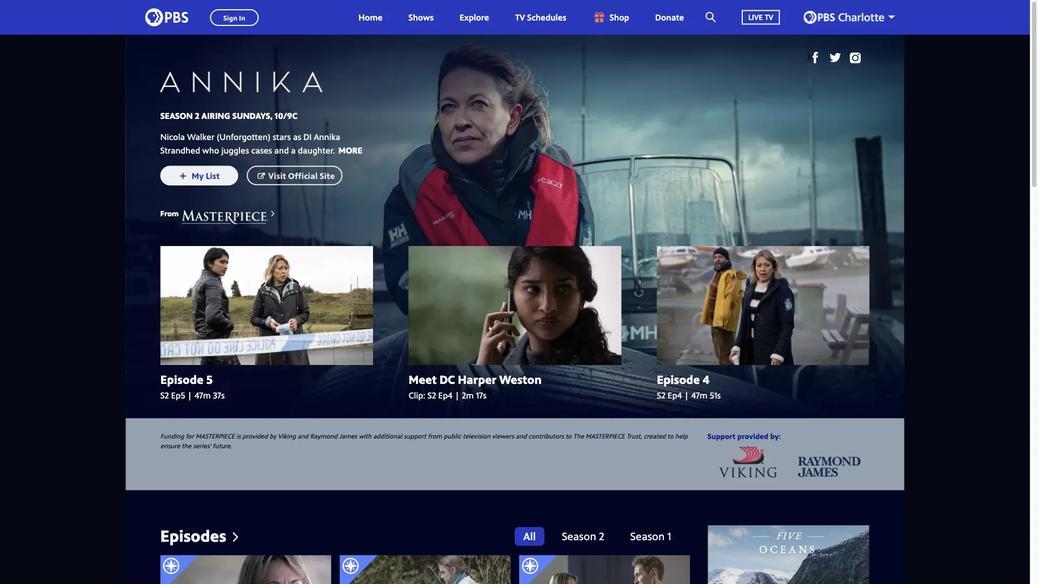 Task type: locate. For each thing, give the bounding box(es) containing it.
0 horizontal spatial tv
[[515, 11, 525, 23]]

funding
[[160, 432, 184, 441]]

video thumbnail: annika episode 1 image
[[160, 555, 331, 584]]

episodes link
[[160, 525, 238, 547]]

s2 right 'clip:'
[[428, 389, 436, 401]]

to
[[566, 432, 572, 441], [668, 432, 674, 441]]

contributors
[[529, 432, 564, 441]]

0 vertical spatial 2
[[195, 110, 199, 121]]

1 horizontal spatial s2
[[428, 389, 436, 401]]

home
[[359, 11, 383, 23]]

2 passport image from the left
[[340, 555, 378, 584]]

1 s2 from the left
[[160, 389, 169, 401]]

season left 1
[[631, 529, 665, 544]]

di
[[304, 131, 312, 142]]

0 horizontal spatial episode
[[160, 371, 204, 388]]

provided left by:
[[738, 431, 769, 442]]

0 horizontal spatial s2
[[160, 389, 169, 401]]

home link
[[348, 0, 394, 35]]

|
[[187, 389, 192, 401], [455, 389, 460, 401], [684, 389, 689, 401]]

passport image
[[160, 555, 199, 584], [340, 555, 378, 584], [520, 555, 558, 584]]

3 passport image from the left
[[520, 555, 558, 584]]

to left help at right
[[668, 432, 674, 441]]

stars
[[273, 131, 291, 142]]

to left the
[[566, 432, 572, 441]]

season 2
[[562, 529, 605, 544]]

dc
[[440, 371, 455, 388]]

2 horizontal spatial passport image
[[520, 555, 558, 584]]

episodes
[[160, 525, 226, 547]]

season for season 1
[[631, 529, 665, 544]]

airing
[[202, 110, 230, 121]]

and
[[274, 144, 289, 156], [298, 432, 309, 441], [516, 432, 527, 441]]

3 | from the left
[[684, 389, 689, 401]]

and right viewers
[[516, 432, 527, 441]]

season for season 2
[[562, 529, 597, 544]]

2 horizontal spatial s2
[[657, 389, 666, 401]]

0 horizontal spatial 47m
[[195, 389, 211, 401]]

episode 4 s2 ep4 | 47m 51s
[[657, 371, 721, 401]]

3 s2 from the left
[[657, 389, 666, 401]]

season 2 airing sundays, 10/9c
[[160, 110, 298, 121]]

tv
[[515, 11, 525, 23], [765, 12, 774, 22]]

0 horizontal spatial season
[[160, 110, 193, 121]]

s2 inside episode 5 s2 ep5 | 47m 37s
[[160, 389, 169, 401]]

1 ep4 from the left
[[439, 389, 453, 401]]

season up video thumbnail: annika episode 3
[[562, 529, 597, 544]]

s2 inside episode 4 s2 ep4 | 47m 51s
[[657, 389, 666, 401]]

weston
[[500, 371, 542, 388]]

schedules
[[527, 11, 567, 23]]

s2 up created
[[657, 389, 666, 401]]

17s
[[476, 389, 487, 401]]

strandhed
[[160, 144, 200, 156]]

masterpiece up future. in the bottom of the page
[[196, 432, 235, 441]]

help
[[676, 432, 688, 441]]

1 to from the left
[[566, 432, 572, 441]]

| inside episode 5 s2 ep5 | 47m 37s
[[187, 389, 192, 401]]

0 horizontal spatial passport image
[[160, 555, 199, 584]]

provided
[[738, 431, 769, 442], [242, 432, 268, 441]]

2 s2 from the left
[[428, 389, 436, 401]]

1 passport image from the left
[[160, 555, 199, 584]]

support provided by:
[[708, 431, 781, 442]]

47m
[[195, 389, 211, 401], [692, 389, 708, 401]]

nicola
[[160, 131, 185, 142]]

2 episode from the left
[[657, 371, 700, 388]]

explore
[[460, 11, 489, 23]]

s2 for episode 4
[[657, 389, 666, 401]]

provided right is
[[242, 432, 268, 441]]

2 | from the left
[[455, 389, 460, 401]]

connect with annika on facebook (opens in new window) image
[[810, 52, 821, 63]]

2 horizontal spatial season
[[631, 529, 665, 544]]

2 up video thumbnail: annika episode 3
[[599, 529, 605, 544]]

| right ep5
[[187, 389, 192, 401]]

2 left 'airing'
[[195, 110, 199, 121]]

explore link
[[449, 0, 500, 35]]

shop link
[[582, 0, 640, 35]]

the
[[574, 432, 584, 441]]

| for episode 5
[[187, 389, 192, 401]]

| left 51s
[[684, 389, 689, 401]]

1 horizontal spatial |
[[455, 389, 460, 401]]

2 47m from the left
[[692, 389, 708, 401]]

episode 5 s2 ep5 | 47m 37s
[[160, 371, 225, 401]]

1 horizontal spatial season
[[562, 529, 597, 544]]

47m left 37s
[[195, 389, 211, 401]]

donate link
[[645, 0, 695, 35]]

shop
[[610, 11, 630, 23]]

and right 'viking'
[[298, 432, 309, 441]]

| left '2m'
[[455, 389, 460, 401]]

ep4
[[439, 389, 453, 401], [668, 389, 682, 401]]

donate
[[656, 11, 684, 23]]

2 to from the left
[[668, 432, 674, 441]]

2
[[195, 110, 199, 121], [599, 529, 605, 544]]

who
[[203, 144, 219, 156]]

passport image for video thumbnail: annika episode 2
[[340, 555, 378, 584]]

series'
[[193, 442, 211, 450]]

episode
[[160, 371, 204, 388], [657, 371, 700, 388]]

1 horizontal spatial passport image
[[340, 555, 378, 584]]

1 masterpiece from the left
[[196, 432, 235, 441]]

47m left 51s
[[692, 389, 708, 401]]

0 horizontal spatial provided
[[242, 432, 268, 441]]

2 horizontal spatial |
[[684, 389, 689, 401]]

1 horizontal spatial and
[[298, 432, 309, 441]]

masterpiece
[[196, 432, 235, 441], [586, 432, 625, 441]]

support
[[404, 432, 426, 441]]

season up the nicola
[[160, 110, 193, 121]]

2 ep4 from the left
[[668, 389, 682, 401]]

0 horizontal spatial and
[[274, 144, 289, 156]]

funding for masterpiece is provided by viking and raymond james with additional support from public television viewers and contributors to the masterpiece trust, created to help ensure the series' future.
[[160, 432, 688, 450]]

episode up ep5
[[160, 371, 204, 388]]

tv left "schedules"
[[515, 11, 525, 23]]

| inside "meet dc harper weston clip: s2 ep4 | 2m 17s"
[[455, 389, 460, 401]]

provided inside 'funding for masterpiece is provided by viking and raymond james with additional support from public television viewers and contributors to the masterpiece trust, created to help ensure the series' future.'
[[242, 432, 268, 441]]

and inside nicola walker (unforgotten) stars as di annika strandhed who juggles cases and a daughter. more
[[274, 144, 289, 156]]

47m inside episode 5 s2 ep5 | 47m 37s
[[195, 389, 211, 401]]

1 horizontal spatial episode
[[657, 371, 700, 388]]

ep4 left 51s
[[668, 389, 682, 401]]

1 episode from the left
[[160, 371, 204, 388]]

1 vertical spatial 2
[[599, 529, 605, 544]]

0 horizontal spatial ep4
[[439, 389, 453, 401]]

1 horizontal spatial to
[[668, 432, 674, 441]]

with
[[359, 432, 372, 441]]

0 horizontal spatial masterpiece
[[196, 432, 235, 441]]

masterpiece right the
[[586, 432, 625, 441]]

episode inside episode 5 s2 ep5 | 47m 37s
[[160, 371, 204, 388]]

raymond
[[310, 432, 338, 441]]

1 | from the left
[[187, 389, 192, 401]]

episode left 4
[[657, 371, 700, 388]]

episode inside episode 4 s2 ep4 | 47m 51s
[[657, 371, 700, 388]]

s2 inside "meet dc harper weston clip: s2 ep4 | 2m 17s"
[[428, 389, 436, 401]]

5
[[206, 371, 213, 388]]

1 horizontal spatial 47m
[[692, 389, 708, 401]]

more
[[339, 144, 363, 156]]

tv right live
[[765, 12, 774, 22]]

meet dc harper weston clip: s2 ep4 | 2m 17s
[[409, 371, 542, 401]]

episode 5 link
[[160, 371, 373, 388]]

ep4 down dc
[[439, 389, 453, 401]]

0 horizontal spatial 2
[[195, 110, 199, 121]]

by:
[[771, 431, 781, 442]]

annika image
[[126, 35, 905, 473], [160, 52, 323, 93]]

1 horizontal spatial ep4
[[668, 389, 682, 401]]

2 for season 2
[[599, 529, 605, 544]]

walker
[[187, 131, 215, 142]]

1 47m from the left
[[195, 389, 211, 401]]

season
[[160, 110, 193, 121], [562, 529, 597, 544], [631, 529, 665, 544]]

advertisement region
[[708, 525, 870, 584]]

1 horizontal spatial 2
[[599, 529, 605, 544]]

0 horizontal spatial |
[[187, 389, 192, 401]]

and left a
[[274, 144, 289, 156]]

video thumbnail: annika meet dc harper weston image
[[409, 246, 622, 365]]

james
[[339, 432, 357, 441]]

s2 left ep5
[[160, 389, 169, 401]]

trust,
[[627, 432, 642, 441]]

1 horizontal spatial masterpiece
[[586, 432, 625, 441]]

s2
[[160, 389, 169, 401], [428, 389, 436, 401], [657, 389, 666, 401]]

season 1
[[631, 529, 672, 544]]

47m inside episode 4 s2 ep4 | 47m 51s
[[692, 389, 708, 401]]

episode for episode 4
[[657, 371, 700, 388]]

as
[[293, 131, 301, 142]]

| inside episode 4 s2 ep4 | 47m 51s
[[684, 389, 689, 401]]

viking
[[278, 432, 296, 441]]

meet dc harper weston link
[[409, 371, 622, 388]]

annika
[[314, 131, 340, 142]]

meet
[[409, 371, 437, 388]]

nicola walker (unforgotten) stars as di annika strandhed who juggles cases and a daughter. more
[[160, 131, 363, 156]]

2 for season 2 airing sundays, 10/9c
[[195, 110, 199, 121]]

0 horizontal spatial to
[[566, 432, 572, 441]]



Task type: vqa. For each thing, say whether or not it's contained in the screenshot.
Schedules
yes



Task type: describe. For each thing, give the bounding box(es) containing it.
daughter.
[[298, 144, 335, 156]]

2 horizontal spatial and
[[516, 432, 527, 441]]

passport image for video thumbnail: annika episode 1
[[160, 555, 199, 584]]

from
[[160, 208, 179, 219]]

connect with annika on twitter (opens in new window) image
[[830, 52, 842, 63]]

all
[[524, 529, 536, 544]]

47m for 4
[[692, 389, 708, 401]]

video thumbnail: annika episode 5 image
[[160, 246, 373, 365]]

(unforgotten)
[[217, 131, 271, 142]]

masterpiece image
[[182, 203, 269, 224]]

video thumbnail: annika episode 4 image
[[657, 246, 870, 365]]

ep5
[[171, 389, 185, 401]]

viking image
[[717, 446, 780, 477]]

created
[[644, 432, 666, 441]]

season for season 2 airing sundays, 10/9c
[[160, 110, 193, 121]]

4
[[703, 371, 710, 388]]

live
[[749, 12, 763, 22]]

episode for episode 5
[[160, 371, 204, 388]]

by
[[270, 432, 277, 441]]

51s
[[710, 389, 721, 401]]

ep4 inside "meet dc harper weston clip: s2 ep4 | 2m 17s"
[[439, 389, 453, 401]]

video thumbnail: annika episode 2 image
[[340, 555, 511, 584]]

1 horizontal spatial tv
[[765, 12, 774, 22]]

support
[[708, 431, 736, 442]]

2m
[[462, 389, 474, 401]]

ensure
[[160, 442, 180, 450]]

public
[[444, 432, 461, 441]]

episode 4 link
[[657, 371, 870, 388]]

video thumbnail: annika episode 3 image
[[520, 555, 691, 584]]

s2 for episode 5
[[160, 389, 169, 401]]

more button
[[335, 143, 366, 157]]

1 horizontal spatial provided
[[738, 431, 769, 442]]

tv schedules
[[515, 11, 567, 23]]

47m for 5
[[195, 389, 211, 401]]

pbs image
[[145, 5, 189, 29]]

shows link
[[398, 0, 445, 35]]

search image
[[706, 12, 716, 22]]

2 masterpiece from the left
[[586, 432, 625, 441]]

viewers
[[492, 432, 514, 441]]

| for episode 4
[[684, 389, 689, 401]]

television
[[463, 432, 491, 441]]

raymond james image
[[798, 446, 861, 477]]

connect with annika on instagram (opens in new window) image
[[850, 52, 862, 63]]

37s
[[213, 389, 225, 401]]

live tv
[[749, 12, 774, 22]]

a
[[291, 144, 296, 156]]

harper
[[458, 371, 497, 388]]

1
[[668, 529, 672, 544]]

future.
[[213, 442, 232, 450]]

pbs charlotte image
[[804, 11, 885, 24]]

juggles
[[221, 144, 249, 156]]

from
[[428, 432, 442, 441]]

tv schedules link
[[505, 0, 578, 35]]

additional
[[373, 432, 402, 441]]

shows
[[409, 11, 434, 23]]

ep4 inside episode 4 s2 ep4 | 47m 51s
[[668, 389, 682, 401]]

sundays,
[[232, 110, 273, 121]]

clip:
[[409, 389, 426, 401]]

10/9c
[[275, 110, 298, 121]]

the
[[182, 442, 191, 450]]

for
[[186, 432, 194, 441]]

passport image for video thumbnail: annika episode 3
[[520, 555, 558, 584]]

live tv link
[[731, 0, 791, 35]]

is
[[236, 432, 241, 441]]

cases
[[251, 144, 272, 156]]



